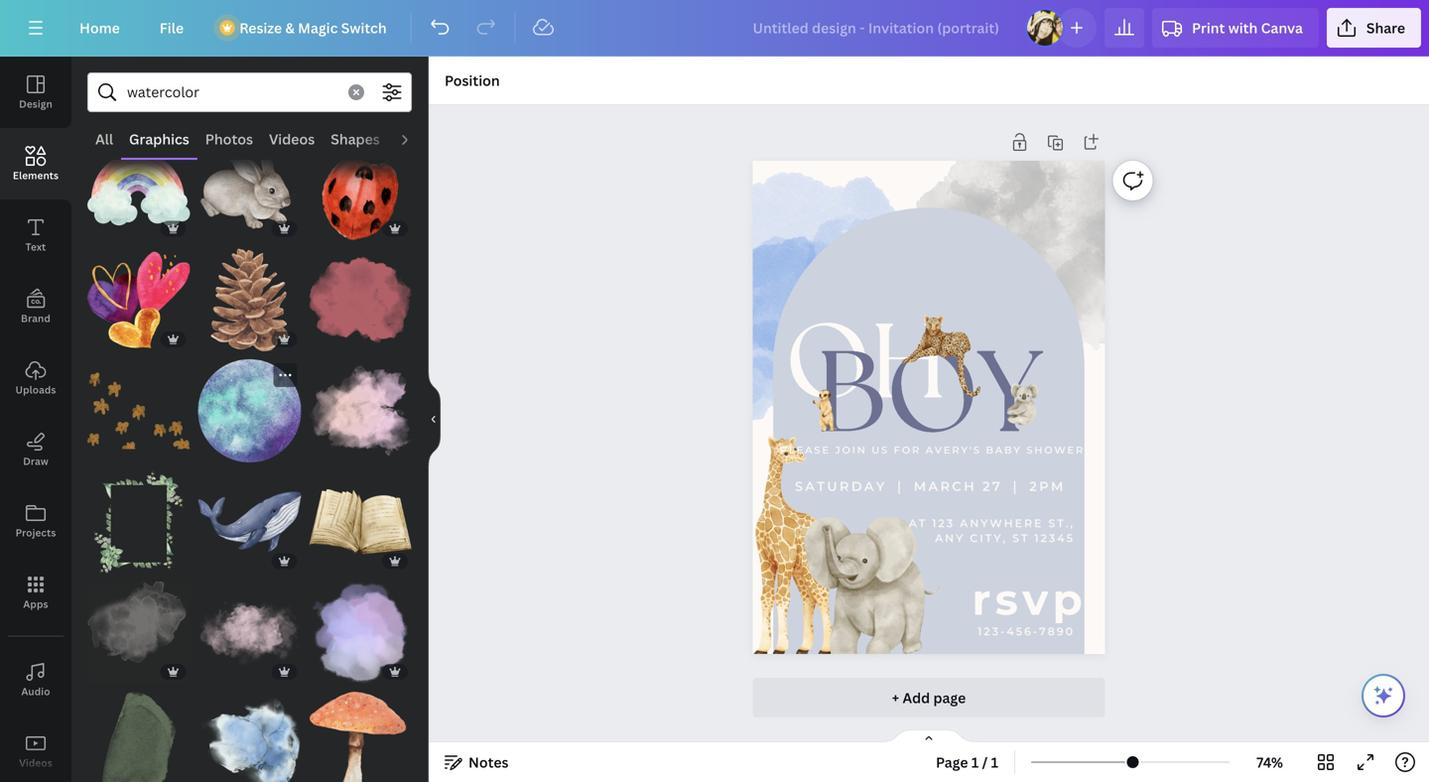 Task type: vqa. For each thing, say whether or not it's contained in the screenshot.
resources at top right
no



Task type: describe. For each thing, give the bounding box(es) containing it.
share
[[1367, 18, 1406, 37]]

print
[[1193, 18, 1226, 37]]

please
[[780, 444, 831, 456]]

notes
[[469, 753, 509, 772]]

text button
[[0, 200, 71, 271]]

watercolor heart shape image
[[87, 249, 190, 352]]

watercolor rabbit image
[[198, 138, 301, 241]]

74%
[[1257, 753, 1284, 772]]

shapes
[[331, 130, 380, 148]]

0 vertical spatial audio
[[396, 130, 436, 148]]

saturday │ march 27 │ 2pm
[[795, 479, 1066, 494]]

at 123 anywhere st., any city, st 12345
[[909, 517, 1075, 545]]

2 │ from the left
[[1009, 479, 1024, 494]]

uploads
[[15, 383, 56, 397]]

7890
[[1040, 625, 1075, 638]]

st.,
[[1049, 517, 1075, 530]]

us
[[872, 444, 890, 456]]

&
[[285, 18, 295, 37]]

apps
[[23, 598, 48, 611]]

Design title text field
[[737, 8, 1018, 48]]

1 │ from the left
[[893, 479, 908, 494]]

hand-painted watercolor space galaxy neon blue and violet planet image
[[198, 360, 301, 463]]

purple watercolor spot image
[[309, 581, 412, 684]]

/
[[983, 753, 988, 772]]

rsvp
[[973, 573, 1087, 626]]

apps button
[[0, 557, 71, 629]]

2pm
[[1030, 479, 1066, 494]]

all
[[95, 130, 113, 148]]

brand button
[[0, 271, 71, 343]]

for
[[894, 444, 922, 456]]

0 horizontal spatial videos button
[[0, 716, 71, 783]]

page
[[936, 753, 969, 772]]

canva
[[1262, 18, 1304, 37]]

123
[[933, 517, 955, 530]]

with
[[1229, 18, 1258, 37]]

2cyc23_edu02_aug06_45 image
[[87, 360, 190, 463]]

elements
[[13, 169, 59, 182]]

print with canva
[[1193, 18, 1304, 37]]

+
[[892, 689, 900, 708]]

oh
[[786, 303, 947, 422]]

page 1 / 1
[[936, 753, 999, 772]]

shapes button
[[323, 120, 388, 158]]

gray watercolor stain image
[[87, 581, 190, 684]]

projects
[[15, 526, 56, 540]]

elements button
[[0, 128, 71, 200]]

123-
[[978, 625, 1007, 638]]

12345
[[1035, 532, 1075, 545]]

shower
[[1027, 444, 1085, 456]]

share button
[[1328, 8, 1422, 48]]

position
[[445, 71, 500, 90]]

hide image
[[428, 372, 441, 467]]



Task type: locate. For each thing, give the bounding box(es) containing it.
watercolor hand drawn green leaves and branches frame image
[[87, 471, 190, 573]]

1 vertical spatial videos
[[19, 757, 52, 770]]

blue abstract watercolor illustration image
[[198, 692, 301, 783]]

position button
[[437, 65, 508, 96]]

abstract pink watercolor elements image
[[309, 360, 412, 463]]

│
[[893, 479, 908, 494], [1009, 479, 1024, 494]]

main menu bar
[[0, 0, 1430, 57]]

watercolor rainbow image
[[87, 138, 190, 241]]

1 1 from the left
[[972, 753, 979, 772]]

baby
[[986, 444, 1022, 456]]

2 1 from the left
[[992, 753, 999, 772]]

design
[[19, 97, 52, 111]]

wild mushroom illustration image
[[309, 692, 412, 783]]

city,
[[970, 532, 1008, 545]]

+ add page button
[[753, 678, 1106, 718]]

│ right 27
[[1009, 479, 1024, 494]]

0 vertical spatial videos
[[269, 130, 315, 148]]

0 horizontal spatial videos
[[19, 757, 52, 770]]

march
[[914, 479, 977, 494]]

watercolor acorn illustration image
[[198, 249, 301, 352]]

draw button
[[0, 414, 71, 486]]

Search elements search field
[[127, 73, 337, 111]]

audio
[[396, 130, 436, 148], [21, 685, 50, 699]]

photos button
[[197, 120, 261, 158]]

anywhere
[[960, 517, 1044, 530]]

watercolor ladybug image
[[309, 138, 412, 241]]

canva assistant image
[[1372, 684, 1396, 708]]

1 right / on the right bottom of the page
[[992, 753, 999, 772]]

1 horizontal spatial videos button
[[261, 120, 323, 158]]

st
[[1013, 532, 1030, 545]]

print with canva button
[[1153, 8, 1320, 48]]

uploads button
[[0, 343, 71, 414]]

audio button
[[388, 120, 444, 158], [0, 644, 71, 716]]

1 horizontal spatial │
[[1009, 479, 1024, 494]]

audio button down apps
[[0, 644, 71, 716]]

│ down for
[[893, 479, 908, 494]]

page
[[934, 689, 966, 708]]

notes button
[[437, 747, 517, 779]]

456-
[[1007, 625, 1040, 638]]

0 horizontal spatial │
[[893, 479, 908, 494]]

27
[[983, 479, 1003, 494]]

0 horizontal spatial audio button
[[0, 644, 71, 716]]

show pages image
[[882, 729, 977, 745]]

draw
[[23, 455, 48, 468]]

file button
[[144, 8, 200, 48]]

text
[[26, 240, 46, 254]]

home link
[[64, 8, 136, 48]]

0 vertical spatial audio button
[[388, 120, 444, 158]]

watercolor book image
[[309, 471, 412, 573]]

graphics button
[[121, 120, 197, 158]]

74% button
[[1238, 747, 1303, 779]]

add
[[903, 689, 931, 708]]

123-456-7890
[[978, 625, 1075, 638]]

resize
[[240, 18, 282, 37]]

audio inside the side panel tab list
[[21, 685, 50, 699]]

all button
[[87, 120, 121, 158]]

boy
[[817, 328, 1042, 458]]

audio down apps
[[21, 685, 50, 699]]

please join us for avery's baby shower
[[780, 444, 1085, 456]]

videos button
[[261, 120, 323, 158], [0, 716, 71, 783]]

join
[[836, 444, 868, 456]]

file
[[160, 18, 184, 37]]

0 horizontal spatial audio
[[21, 685, 50, 699]]

1 vertical spatial audio
[[21, 685, 50, 699]]

home
[[79, 18, 120, 37]]

resize & magic switch
[[240, 18, 387, 37]]

side panel tab list
[[0, 57, 71, 783]]

audio right shapes button
[[396, 130, 436, 148]]

1 vertical spatial audio button
[[0, 644, 71, 716]]

magic
[[298, 18, 338, 37]]

resize & magic switch button
[[208, 8, 403, 48]]

1 horizontal spatial audio
[[396, 130, 436, 148]]

saturday
[[795, 479, 887, 494]]

0 vertical spatial videos button
[[261, 120, 323, 158]]

1 vertical spatial videos button
[[0, 716, 71, 783]]

switch
[[341, 18, 387, 37]]

audio button right the shapes
[[388, 120, 444, 158]]

+ add page
[[892, 689, 966, 708]]

at
[[909, 517, 928, 530]]

brand
[[21, 312, 51, 325]]

photos
[[205, 130, 253, 148]]

videos
[[269, 130, 315, 148], [19, 757, 52, 770]]

1 horizontal spatial videos
[[269, 130, 315, 148]]

graphics
[[129, 130, 189, 148]]

1 left / on the right bottom of the page
[[972, 753, 979, 772]]

design button
[[0, 57, 71, 128]]

any
[[936, 532, 965, 545]]

projects button
[[0, 486, 71, 557]]

1
[[972, 753, 979, 772], [992, 753, 999, 772]]

pink watercolor stain image
[[309, 249, 412, 352]]

pink watercolor cloud image
[[198, 581, 301, 684]]

modern gouacheelements-26 image
[[87, 692, 190, 783]]

avery's
[[926, 444, 982, 456]]

1 horizontal spatial audio button
[[388, 120, 444, 158]]

videos inside the side panel tab list
[[19, 757, 52, 770]]

watercolor whale image
[[198, 471, 301, 573]]

0 horizontal spatial 1
[[972, 753, 979, 772]]

1 horizontal spatial 1
[[992, 753, 999, 772]]

group
[[87, 138, 190, 241], [198, 138, 301, 241], [309, 138, 412, 241], [87, 237, 190, 352], [198, 249, 301, 352], [309, 249, 412, 352], [309, 348, 412, 463], [87, 360, 190, 463], [198, 360, 301, 463], [87, 459, 190, 573], [198, 459, 301, 573], [309, 459, 412, 573], [87, 569, 190, 684], [198, 569, 301, 684], [309, 569, 412, 684], [87, 680, 190, 783], [198, 680, 301, 783], [309, 680, 412, 783]]



